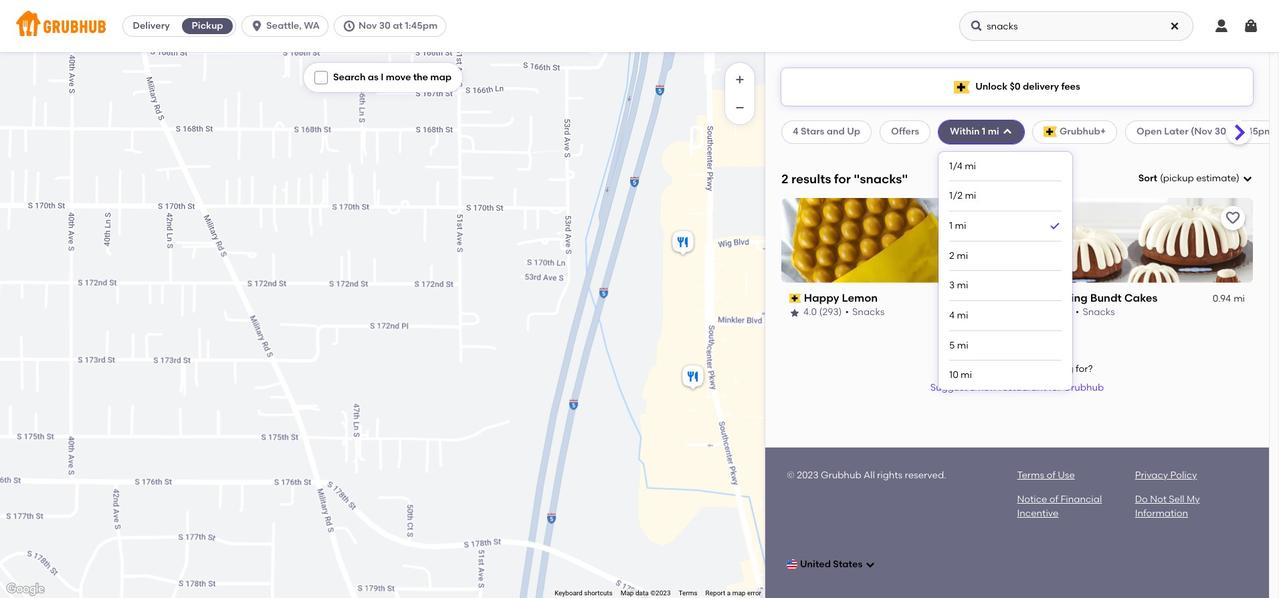 Task type: locate. For each thing, give the bounding box(es) containing it.
offers
[[891, 126, 919, 137]]

privacy
[[1135, 470, 1168, 481]]

30 right nov
[[379, 20, 391, 31]]

2 left results at the right top of page
[[782, 171, 789, 186]]

google image
[[3, 581, 48, 598]]

map right the
[[430, 72, 452, 83]]

do not sell my information link
[[1135, 494, 1200, 519]]

sort
[[1139, 173, 1158, 184]]

suggest a new restaurant for grubhub button
[[925, 376, 1110, 400]]

grubhub left "all"
[[821, 470, 862, 481]]

terms
[[1017, 470, 1045, 481], [679, 590, 698, 597]]

don't
[[942, 363, 966, 375]]

looking
[[1041, 363, 1074, 375]]

for down 'looking'
[[1049, 382, 1061, 394]]

0 horizontal spatial snacks
[[853, 307, 885, 318]]

10
[[950, 369, 959, 381]]

0 vertical spatial a
[[970, 382, 976, 394]]

0 horizontal spatial 30
[[379, 20, 391, 31]]

2 inside list box
[[950, 250, 955, 261]]

0 vertical spatial 4
[[793, 126, 799, 137]]

save this restaurant image right the 1 mi
[[984, 210, 1000, 226]]

sell
[[1169, 494, 1185, 505]]

of left use
[[1047, 470, 1056, 481]]

1 vertical spatial map
[[732, 590, 746, 597]]

notice of financial incentive
[[1017, 494, 1102, 519]]

a right 'report'
[[727, 590, 731, 597]]

mi inside 1 mi option
[[955, 220, 967, 232]]

1 horizontal spatial 2
[[950, 250, 955, 261]]

at inside button
[[393, 20, 403, 31]]

mi up 2 mi
[[955, 220, 967, 232]]

mi for 10 mi
[[961, 369, 972, 381]]

1 horizontal spatial 30
[[1215, 126, 1227, 137]]

0 horizontal spatial 1
[[950, 220, 953, 232]]

up
[[847, 126, 861, 137]]

mi for 4 mi
[[957, 310, 969, 321]]

search
[[333, 72, 366, 83]]

united states button
[[787, 553, 876, 577]]

1 horizontal spatial snacks
[[1083, 307, 1115, 318]]

1 right within
[[982, 126, 986, 137]]

mi right 0.92
[[993, 293, 1004, 305]]

happy lemon
[[804, 292, 878, 304]]

mi right 1/2
[[965, 190, 976, 202]]

svg image left seattle,
[[250, 19, 264, 33]]

information
[[1135, 508, 1188, 519]]

1/4 mi
[[950, 160, 976, 172]]

0 vertical spatial 2
[[782, 171, 789, 186]]

0 horizontal spatial save this restaurant image
[[984, 210, 1000, 226]]

privacy policy
[[1135, 470, 1197, 481]]

1 vertical spatial of
[[1050, 494, 1059, 505]]

1 snacks from the left
[[853, 307, 885, 318]]

mi right 10
[[961, 369, 972, 381]]

plus icon image
[[733, 73, 747, 86]]

unlock
[[976, 81, 1008, 92]]

1 vertical spatial at
[[1229, 126, 1239, 137]]

1 vertical spatial 1
[[950, 220, 953, 232]]

4 down '3'
[[950, 310, 955, 321]]

2 save this restaurant image from the left
[[1225, 210, 1241, 226]]

within 1 mi
[[950, 126, 1000, 137]]

2 • from the left
[[1076, 307, 1080, 318]]

0 horizontal spatial at
[[393, 20, 403, 31]]

as
[[368, 72, 379, 83]]

of up incentive
[[1050, 494, 1059, 505]]

at left 1:45pm
[[393, 20, 403, 31]]

svg image
[[1214, 18, 1230, 34], [1243, 18, 1259, 34], [343, 19, 356, 33], [1170, 21, 1180, 31], [317, 74, 325, 82], [1002, 127, 1013, 137]]

1/2 mi
[[950, 190, 976, 202]]

0 horizontal spatial grubhub plus flag logo image
[[954, 81, 970, 93]]

2 mi
[[950, 250, 968, 261]]

grubhub down for?
[[1064, 382, 1104, 394]]

1 horizontal spatial a
[[970, 382, 976, 394]]

1:45pm
[[405, 20, 438, 31]]

1 horizontal spatial terms
[[1017, 470, 1045, 481]]

(5)
[[1060, 307, 1073, 318]]

3 mi
[[950, 280, 969, 291]]

a inside button
[[970, 382, 976, 394]]

save this restaurant button for happy lemon
[[980, 206, 1004, 230]]

mi up 3 mi
[[957, 250, 968, 261]]

of inside notice of financial incentive
[[1050, 494, 1059, 505]]

save this restaurant button
[[980, 206, 1004, 230], [1221, 206, 1245, 230]]

snacks down lemon
[[853, 307, 885, 318]]

rights
[[877, 470, 903, 481]]

30 right (nov
[[1215, 126, 1227, 137]]

sort ( pickup estimate )
[[1139, 173, 1240, 184]]

list box containing 1/4 mi
[[950, 152, 1062, 390]]

1 save this restaurant button from the left
[[980, 206, 1004, 230]]

nothing
[[1045, 292, 1088, 304]]

0 vertical spatial at
[[393, 20, 403, 31]]

list box
[[950, 152, 1062, 390]]

1 mi
[[950, 220, 967, 232]]

a
[[970, 382, 976, 394], [727, 590, 731, 597]]

grubhub+
[[1060, 126, 1106, 137]]

2 save this restaurant button from the left
[[1221, 206, 1245, 230]]

states
[[833, 559, 863, 570]]

1 horizontal spatial save this restaurant button
[[1221, 206, 1245, 230]]

nov
[[359, 20, 377, 31]]

pickup
[[192, 20, 223, 31]]

1 down 1/2
[[950, 220, 953, 232]]

5
[[950, 340, 955, 351]]

1 horizontal spatial 1
[[982, 126, 986, 137]]

notice of financial incentive link
[[1017, 494, 1102, 519]]

4 left stars on the right top
[[793, 126, 799, 137]]

mi right 0.94
[[1234, 293, 1245, 305]]

0 vertical spatial of
[[1047, 470, 1056, 481]]

1
[[982, 126, 986, 137], [950, 220, 953, 232]]

for right results at the right top of page
[[834, 171, 851, 186]]

nothing bundt cakes
[[1045, 292, 1158, 304]]

mi for 3 mi
[[957, 280, 969, 291]]

terms for terms of use
[[1017, 470, 1045, 481]]

0 vertical spatial terms
[[1017, 470, 1045, 481]]

5 mi
[[950, 340, 969, 351]]

of for notice
[[1050, 494, 1059, 505]]

1/4
[[950, 160, 963, 172]]

0 vertical spatial 30
[[379, 20, 391, 31]]

grubhub plus flag logo image left "unlock"
[[954, 81, 970, 93]]

save this restaurant image
[[984, 210, 1000, 226], [1225, 210, 1241, 226]]

0 vertical spatial map
[[430, 72, 452, 83]]

report a map error link
[[706, 590, 762, 597]]

of for terms
[[1047, 470, 1056, 481]]

save this restaurant image for happy lemon
[[984, 210, 1000, 226]]

mi right within
[[988, 126, 1000, 137]]

1 save this restaurant image from the left
[[984, 210, 1000, 226]]

1 horizontal spatial 4
[[950, 310, 955, 321]]

0 horizontal spatial •
[[845, 307, 849, 318]]

keyboard
[[555, 590, 583, 597]]

mi for 0.92 mi
[[993, 293, 1004, 305]]

1 horizontal spatial grubhub
[[1064, 382, 1104, 394]]

1 horizontal spatial for
[[1049, 382, 1061, 394]]

save this restaurant button down )
[[1221, 206, 1245, 230]]

mi
[[988, 126, 1000, 137], [965, 160, 976, 172], [965, 190, 976, 202], [955, 220, 967, 232], [957, 250, 968, 261], [957, 280, 969, 291], [993, 293, 1004, 305], [1234, 293, 1245, 305], [957, 310, 969, 321], [957, 340, 969, 351], [961, 369, 972, 381]]

terms left 'report'
[[679, 590, 698, 597]]

for inside suggest a new restaurant for grubhub button
[[1049, 382, 1061, 394]]

(
[[1160, 173, 1164, 184]]

1 vertical spatial 2
[[950, 250, 955, 261]]

0 horizontal spatial save this restaurant button
[[980, 206, 1004, 230]]

mi right '3'
[[957, 280, 969, 291]]

of
[[1047, 470, 1056, 481], [1050, 494, 1059, 505]]

mi for 5 mi
[[957, 340, 969, 351]]

mi right 5
[[957, 340, 969, 351]]

None field
[[1139, 172, 1253, 186]]

error
[[747, 590, 762, 597]]

• snacks
[[845, 307, 885, 318]]

0 vertical spatial grubhub plus flag logo image
[[954, 81, 970, 93]]

0 horizontal spatial 2
[[782, 171, 789, 186]]

$0
[[1010, 81, 1021, 92]]

0.92 mi
[[972, 293, 1004, 305]]

grubhub plus flag logo image
[[954, 81, 970, 93], [1044, 127, 1057, 137]]

1 • from the left
[[845, 307, 849, 318]]

2 for 2 results for "snacks"
[[782, 171, 789, 186]]

1 vertical spatial 30
[[1215, 126, 1227, 137]]

1 vertical spatial grubhub plus flag logo image
[[1044, 127, 1057, 137]]

mi for 1/2 mi
[[965, 190, 976, 202]]

4 inside list box
[[950, 310, 955, 321]]

save this restaurant image down )
[[1225, 210, 1241, 226]]

mi up 5 mi
[[957, 310, 969, 321]]

reserved.
[[905, 470, 947, 481]]

svg image right )
[[1243, 173, 1253, 184]]

(nov
[[1191, 126, 1213, 137]]

0 horizontal spatial terms
[[679, 590, 698, 597]]

at left 1:45pm)
[[1229, 126, 1239, 137]]

0 horizontal spatial for
[[834, 171, 851, 186]]

0 horizontal spatial 4
[[793, 126, 799, 137]]

1 horizontal spatial •
[[1076, 307, 1080, 318]]

minus icon image
[[733, 101, 747, 114]]

0 horizontal spatial a
[[727, 590, 731, 597]]

1 horizontal spatial save this restaurant image
[[1225, 210, 1241, 226]]

2 up '3'
[[950, 250, 955, 261]]

terms up notice
[[1017, 470, 1045, 481]]

subscription pass image
[[1031, 294, 1043, 303]]

1 vertical spatial terms
[[679, 590, 698, 597]]

new
[[978, 382, 997, 394]]

seattle, wa
[[266, 20, 320, 31]]

mi for 2 mi
[[957, 250, 968, 261]]

1 vertical spatial 4
[[950, 310, 955, 321]]

30
[[379, 20, 391, 31], [1215, 126, 1227, 137]]

grubhub inside button
[[1064, 382, 1104, 394]]

map left error
[[732, 590, 746, 597]]

mi right 1/4 at the right top
[[965, 160, 976, 172]]

save this restaurant button right the 1 mi
[[980, 206, 1004, 230]]

a left 'new'
[[970, 382, 976, 394]]

2
[[782, 171, 789, 186], [950, 250, 955, 261]]

• down happy lemon
[[845, 307, 849, 318]]

open later (nov 30 at 1:45pm)
[[1137, 126, 1277, 137]]

• right (5)
[[1076, 307, 1080, 318]]

©2023
[[651, 590, 671, 597]]

1 vertical spatial for
[[1049, 382, 1061, 394]]

0 horizontal spatial grubhub
[[821, 470, 862, 481]]

use
[[1058, 470, 1075, 481]]

1 vertical spatial a
[[727, 590, 731, 597]]

1 mi option
[[950, 211, 1062, 241]]

svg image
[[250, 19, 264, 33], [970, 19, 984, 33], [1243, 173, 1253, 184], [865, 559, 876, 570]]

main navigation navigation
[[0, 0, 1279, 52]]

1 horizontal spatial map
[[732, 590, 746, 597]]

grubhub plus flag logo image left grubhub+
[[1044, 127, 1057, 137]]

not
[[1150, 494, 1167, 505]]

0.92
[[972, 293, 990, 305]]

pickup
[[1164, 173, 1194, 184]]

(5) • snacks
[[1060, 307, 1115, 318]]

i
[[381, 72, 384, 83]]

incentive
[[1017, 508, 1059, 519]]

at
[[393, 20, 403, 31], [1229, 126, 1239, 137]]

0 vertical spatial grubhub
[[1064, 382, 1104, 394]]

snacks down nothing bundt cakes
[[1083, 307, 1115, 318]]

1 horizontal spatial at
[[1229, 126, 1239, 137]]

1 horizontal spatial grubhub plus flag logo image
[[1044, 127, 1057, 137]]

10 mi
[[950, 369, 972, 381]]

4 for 4 mi
[[950, 310, 955, 321]]



Task type: vqa. For each thing, say whether or not it's contained in the screenshot.
Hamburgers image
no



Task type: describe. For each thing, give the bounding box(es) containing it.
0.94 mi
[[1213, 293, 1245, 305]]

results
[[792, 171, 831, 186]]

privacy policy link
[[1135, 470, 1197, 481]]

for?
[[1076, 363, 1093, 375]]

estimate
[[1197, 173, 1237, 184]]

nothing bundt cakes image
[[680, 363, 707, 393]]

map region
[[0, 0, 916, 598]]

svg image right states
[[865, 559, 876, 570]]

Search for food, convenience, alcohol... search field
[[960, 11, 1194, 41]]

2 for 2 mi
[[950, 250, 955, 261]]

policy
[[1171, 470, 1197, 481]]

mi for 1 mi
[[955, 220, 967, 232]]

2 snacks from the left
[[1083, 307, 1115, 318]]

a for report
[[727, 590, 731, 597]]

subscription pass image
[[790, 294, 801, 303]]

4 for 4 stars and up
[[793, 126, 799, 137]]

pickup button
[[179, 15, 236, 37]]

map
[[621, 590, 634, 597]]

a for suggest
[[970, 382, 976, 394]]

nov 30 at 1:45pm button
[[334, 15, 452, 37]]

report
[[706, 590, 726, 597]]

united states
[[800, 559, 863, 570]]

open
[[1137, 126, 1162, 137]]

none field containing sort
[[1139, 172, 1253, 186]]

do
[[1135, 494, 1148, 505]]

data
[[636, 590, 649, 597]]

1 vertical spatial grubhub
[[821, 470, 862, 481]]

save this restaurant button for nothing bundt cakes
[[1221, 206, 1245, 230]]

star icon image
[[790, 307, 800, 318]]

see
[[968, 363, 984, 375]]

2023
[[797, 470, 819, 481]]

cakes
[[1125, 292, 1158, 304]]

)
[[1237, 173, 1240, 184]]

and
[[827, 126, 845, 137]]

1/2
[[950, 190, 963, 202]]

shortcuts
[[584, 590, 613, 597]]

"snacks"
[[854, 171, 908, 186]]

all
[[864, 470, 875, 481]]

mi for 0.94 mi
[[1234, 293, 1245, 305]]

move
[[386, 72, 411, 83]]

©
[[787, 470, 795, 481]]

0.94
[[1213, 293, 1231, 305]]

4 mi
[[950, 310, 969, 321]]

the
[[413, 72, 428, 83]]

svg image inside seattle, wa button
[[250, 19, 264, 33]]

map data ©2023
[[621, 590, 671, 597]]

mi for 1/4 mi
[[965, 160, 976, 172]]

within
[[950, 126, 980, 137]]

fees
[[1062, 81, 1081, 92]]

grubhub plus flag logo image for grubhub+
[[1044, 127, 1057, 137]]

terms link
[[679, 590, 698, 597]]

(293)
[[819, 307, 842, 318]]

save this restaurant image for nothing bundt cakes
[[1225, 210, 1241, 226]]

grubhub plus flag logo image for unlock $0 delivery fees
[[954, 81, 970, 93]]

you're
[[1011, 363, 1039, 375]]

notice
[[1017, 494, 1048, 505]]

suggest a new restaurant for grubhub
[[931, 382, 1104, 394]]

0 vertical spatial for
[[834, 171, 851, 186]]

© 2023 grubhub all rights reserved.
[[787, 470, 947, 481]]

bundt
[[1090, 292, 1122, 304]]

0 vertical spatial 1
[[982, 126, 986, 137]]

united
[[800, 559, 831, 570]]

1:45pm)
[[1241, 126, 1277, 137]]

unlock $0 delivery fees
[[976, 81, 1081, 92]]

my
[[1187, 494, 1200, 505]]

don't see what you're looking for?
[[942, 363, 1093, 375]]

2 results for "snacks"
[[782, 171, 908, 186]]

svg image inside nov 30 at 1:45pm button
[[343, 19, 356, 33]]

terms for terms link
[[679, 590, 698, 597]]

stars
[[801, 126, 825, 137]]

svg image inside "field"
[[1243, 173, 1253, 184]]

keyboard shortcuts button
[[555, 589, 613, 598]]

0 horizontal spatial map
[[430, 72, 452, 83]]

happy lemon image
[[670, 229, 697, 258]]

1 inside option
[[950, 220, 953, 232]]

nothing bundt cakes logo image
[[1023, 198, 1253, 283]]

later
[[1165, 126, 1189, 137]]

keyboard shortcuts
[[555, 590, 613, 597]]

nov 30 at 1:45pm
[[359, 20, 438, 31]]

delivery
[[1023, 81, 1059, 92]]

delivery button
[[123, 15, 179, 37]]

check icon image
[[1049, 219, 1062, 233]]

language select image
[[787, 559, 798, 570]]

wa
[[304, 20, 320, 31]]

what
[[986, 363, 1009, 375]]

restaurant
[[999, 382, 1047, 394]]

happy
[[804, 292, 839, 304]]

happy lemon logo image
[[782, 198, 1012, 283]]

delivery
[[133, 20, 170, 31]]

svg image up "unlock"
[[970, 19, 984, 33]]

4.0 (293)
[[804, 307, 842, 318]]

30 inside button
[[379, 20, 391, 31]]

terms of use link
[[1017, 470, 1075, 481]]

do not sell my information
[[1135, 494, 1200, 519]]

suggest
[[931, 382, 968, 394]]

seattle,
[[266, 20, 302, 31]]



